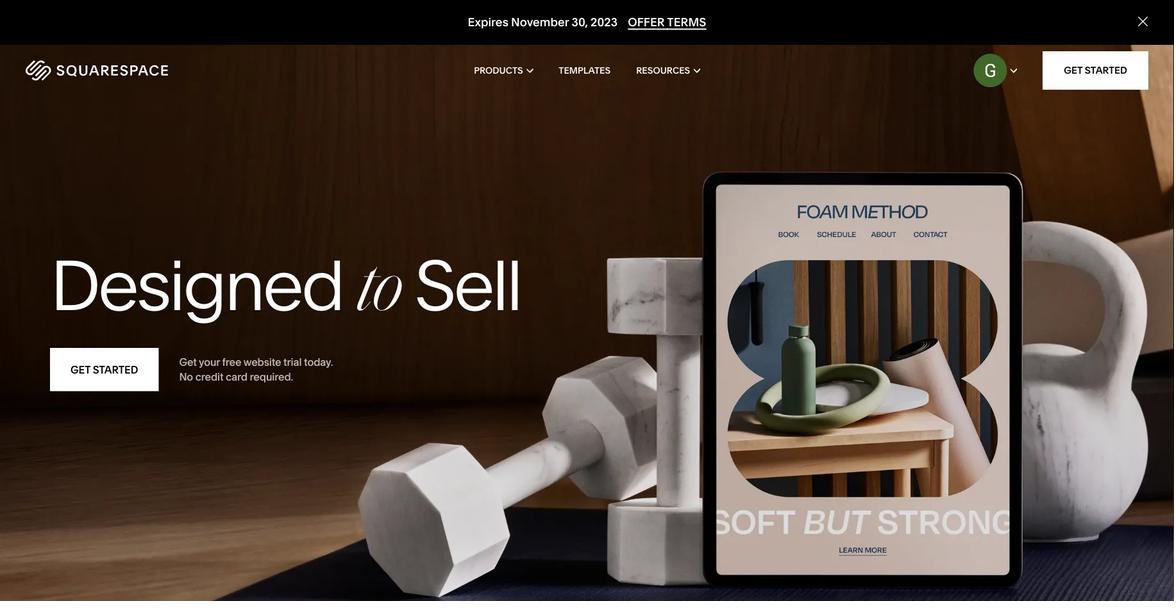 Task type: describe. For each thing, give the bounding box(es) containing it.
squarespace logo link
[[26, 60, 250, 81]]

templates link
[[559, 45, 611, 96]]

november
[[511, 15, 569, 29]]

to
[[357, 259, 401, 328]]

offer terms link
[[628, 15, 707, 30]]

trial
[[284, 356, 302, 369]]

resources
[[636, 65, 690, 76]]

offer terms
[[628, 15, 707, 29]]

credit
[[195, 371, 224, 383]]

designed
[[50, 243, 343, 328]]

squarespace logo image
[[26, 60, 168, 81]]

2023
[[591, 15, 618, 29]]

terms
[[667, 15, 707, 29]]

no
[[179, 371, 193, 383]]

today.
[[304, 356, 333, 369]]

products
[[474, 65, 523, 76]]

30,
[[572, 15, 588, 29]]

expires
[[468, 15, 509, 29]]

0 horizontal spatial get
[[71, 364, 91, 376]]

expires november 30, 2023
[[468, 15, 618, 29]]

your
[[199, 356, 220, 369]]

resources button
[[636, 45, 700, 96]]

0 horizontal spatial get started link
[[50, 348, 159, 392]]

get inside get your free website trial today. no credit card required.
[[179, 356, 197, 369]]

get your free website trial today. no credit card required.
[[179, 356, 333, 383]]



Task type: vqa. For each thing, say whether or not it's contained in the screenshot.
to
yes



Task type: locate. For each thing, give the bounding box(es) containing it.
0 horizontal spatial started
[[93, 364, 138, 376]]

2 horizontal spatial get
[[1064, 64, 1083, 76]]

1 horizontal spatial get started link
[[1043, 51, 1149, 90]]

templates
[[559, 65, 611, 76]]

website
[[244, 356, 281, 369]]

get
[[1064, 64, 1083, 76], [179, 356, 197, 369], [71, 364, 91, 376]]

1 vertical spatial started
[[93, 364, 138, 376]]

get started link
[[1043, 51, 1149, 90], [50, 348, 159, 392]]

free
[[222, 356, 241, 369]]

get started
[[1064, 64, 1128, 76], [71, 364, 138, 376]]

offer
[[628, 15, 665, 29]]

0 vertical spatial started
[[1085, 64, 1128, 76]]

1 horizontal spatial started
[[1085, 64, 1128, 76]]

designed to sell
[[50, 243, 521, 328]]

started
[[1085, 64, 1128, 76], [93, 364, 138, 376]]

1 horizontal spatial get started
[[1064, 64, 1128, 76]]

products button
[[474, 45, 533, 96]]

0 vertical spatial get started
[[1064, 64, 1128, 76]]

0 horizontal spatial get started
[[71, 364, 138, 376]]

1 vertical spatial get started link
[[50, 348, 159, 392]]

0 vertical spatial get started link
[[1043, 51, 1149, 90]]

1 horizontal spatial get
[[179, 356, 197, 369]]

sell
[[415, 243, 521, 328]]

1 vertical spatial get started
[[71, 364, 138, 376]]

required.
[[250, 371, 293, 383]]

card
[[226, 371, 248, 383]]



